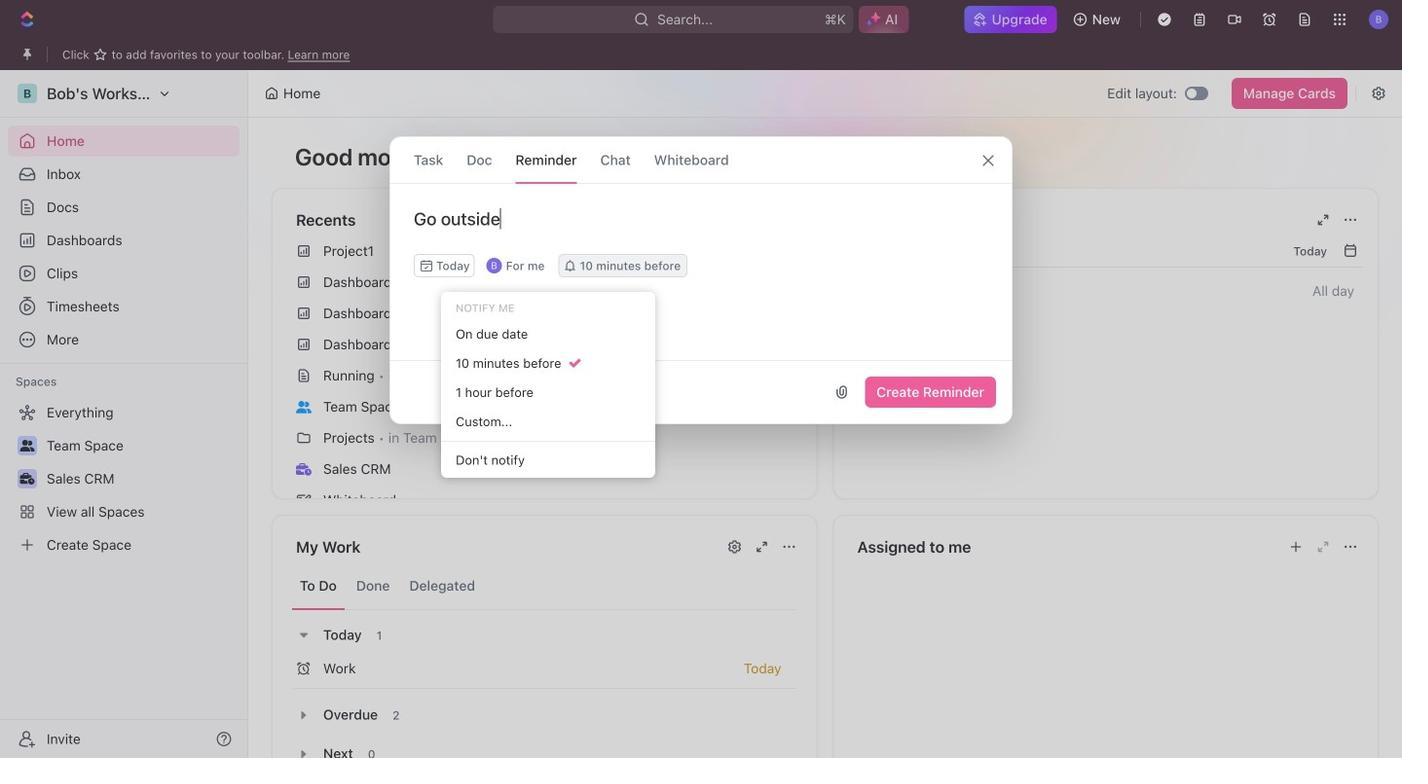 Task type: vqa. For each thing, say whether or not it's contained in the screenshot.
user group image
yes



Task type: describe. For each thing, give the bounding box(es) containing it.
business time image
[[296, 463, 312, 476]]

user group image
[[296, 401, 312, 414]]

Reminder na﻿me or type '/' for commands text field
[[391, 207, 1012, 254]]

tree inside the sidebar navigation
[[8, 397, 240, 561]]



Task type: locate. For each thing, give the bounding box(es) containing it.
tree
[[8, 397, 240, 561]]

dialog
[[390, 136, 1013, 425]]

sidebar navigation
[[0, 70, 248, 759]]

tab list
[[292, 563, 797, 611]]



